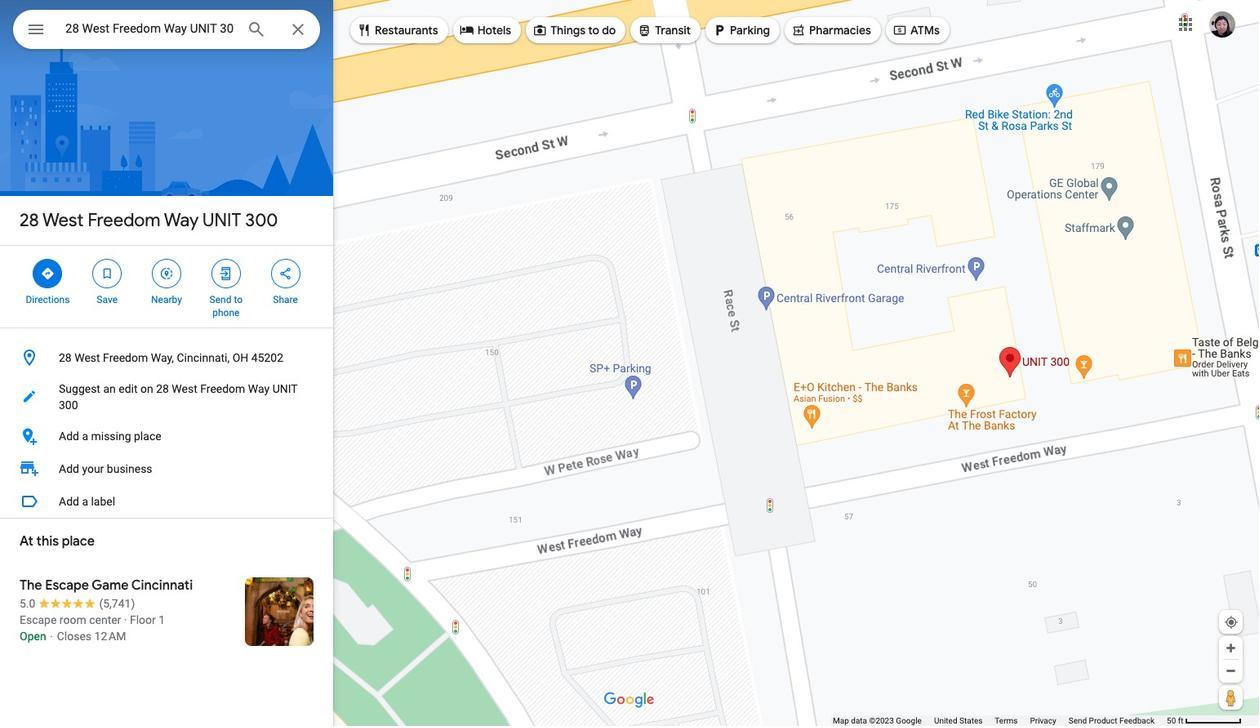 Task type: locate. For each thing, give the bounding box(es) containing it.
directions
[[26, 294, 70, 306]]

map
[[833, 716, 849, 725]]

way down 45202
[[248, 382, 270, 395]]

2 a from the top
[[82, 495, 88, 508]]

add inside button
[[59, 495, 79, 508]]

parking
[[730, 23, 770, 38]]

unit down 45202
[[273, 382, 298, 395]]

0 vertical spatial add
[[59, 430, 79, 443]]

1 vertical spatial 28
[[59, 351, 72, 364]]

freedom up 
[[88, 209, 161, 232]]

1
[[159, 614, 165, 627]]

1 add from the top
[[59, 430, 79, 443]]

1 vertical spatial send
[[1069, 716, 1087, 725]]

game
[[92, 578, 129, 594]]

transit
[[655, 23, 691, 38]]

phone
[[213, 307, 240, 319]]

0 vertical spatial 28
[[20, 209, 39, 232]]

to inside send to phone
[[234, 294, 243, 306]]

west up suggest
[[74, 351, 100, 364]]

0 vertical spatial west
[[42, 209, 84, 232]]

to inside  things to do
[[588, 23, 600, 38]]

 restaurants
[[357, 21, 438, 39]]

300 inside suggest an edit on 28 west freedom way unit 300
[[59, 399, 78, 412]]

escape up the open at the bottom of page
[[20, 614, 57, 627]]


[[278, 265, 293, 283]]

28 right on
[[156, 382, 169, 395]]

a inside button
[[82, 495, 88, 508]]

add inside button
[[59, 430, 79, 443]]

2 vertical spatial 28
[[156, 382, 169, 395]]

1 vertical spatial add
[[59, 462, 79, 475]]

0 vertical spatial freedom
[[88, 209, 161, 232]]

privacy button
[[1031, 716, 1057, 726]]

freedom inside 28 west freedom way, cincinnati, oh 45202 button
[[103, 351, 148, 364]]

feedback
[[1120, 716, 1155, 725]]

0 horizontal spatial way
[[164, 209, 199, 232]]

a inside button
[[82, 430, 88, 443]]

escape up 5.0 stars 5,741 reviews "image"
[[45, 578, 89, 594]]

to left do
[[588, 23, 600, 38]]

room
[[60, 614, 86, 627]]

place right 'missing'
[[134, 430, 161, 443]]

place
[[134, 430, 161, 443], [62, 533, 95, 550]]


[[460, 21, 474, 39]]

unit up  at the top of page
[[203, 209, 241, 232]]


[[712, 21, 727, 39]]

0 horizontal spatial send
[[210, 294, 232, 306]]

place right this
[[62, 533, 95, 550]]

freedom for way,
[[103, 351, 148, 364]]

45202
[[251, 351, 284, 364]]


[[637, 21, 652, 39]]

1 horizontal spatial 28
[[59, 351, 72, 364]]

1 vertical spatial escape
[[20, 614, 57, 627]]

0 vertical spatial a
[[82, 430, 88, 443]]

escape inside escape room center · floor 1 open ⋅ closes 12 am
[[20, 614, 57, 627]]


[[40, 265, 55, 283]]

0 horizontal spatial to
[[234, 294, 243, 306]]

2 vertical spatial freedom
[[200, 382, 245, 395]]

add left label
[[59, 495, 79, 508]]

28 west freedom way, cincinnati, oh 45202
[[59, 351, 284, 364]]

©2023
[[870, 716, 894, 725]]

a left label
[[82, 495, 88, 508]]

add for add a missing place
[[59, 430, 79, 443]]

share
[[273, 294, 298, 306]]

28 inside 28 west freedom way, cincinnati, oh 45202 button
[[59, 351, 72, 364]]

 button
[[13, 10, 59, 52]]

center
[[89, 614, 121, 627]]

1 vertical spatial 300
[[59, 399, 78, 412]]

None field
[[65, 19, 234, 38]]

map data ©2023 google
[[833, 716, 922, 725]]

west up ""
[[42, 209, 84, 232]]

freedom up edit at the bottom
[[103, 351, 148, 364]]

add a label button
[[0, 485, 333, 518]]

a left 'missing'
[[82, 430, 88, 443]]

west
[[42, 209, 84, 232], [74, 351, 100, 364], [172, 382, 197, 395]]

google maps element
[[0, 0, 1260, 726]]

zoom out image
[[1225, 665, 1238, 677]]

0 vertical spatial send
[[210, 294, 232, 306]]

28 for 28 west freedom way unit 300
[[20, 209, 39, 232]]

save
[[97, 294, 118, 306]]

1 vertical spatial to
[[234, 294, 243, 306]]

a
[[82, 430, 88, 443], [82, 495, 88, 508]]

terms button
[[995, 716, 1018, 726]]

missing
[[91, 430, 131, 443]]

a for label
[[82, 495, 88, 508]]

 things to do
[[533, 21, 616, 39]]


[[533, 21, 547, 39]]

unit inside suggest an edit on 28 west freedom way unit 300
[[273, 382, 298, 395]]

1 horizontal spatial place
[[134, 430, 161, 443]]

1 vertical spatial freedom
[[103, 351, 148, 364]]

floor
[[130, 614, 156, 627]]

footer containing map data ©2023 google
[[833, 716, 1167, 726]]

unit
[[203, 209, 241, 232], [273, 382, 298, 395]]

send
[[210, 294, 232, 306], [1069, 716, 1087, 725]]

0 vertical spatial way
[[164, 209, 199, 232]]

google
[[896, 716, 922, 725]]

send inside send to phone
[[210, 294, 232, 306]]

footer inside google maps element
[[833, 716, 1167, 726]]

actions for 28 west freedom way unit 300 region
[[0, 246, 333, 328]]

0 vertical spatial place
[[134, 430, 161, 443]]

2 add from the top
[[59, 462, 79, 475]]

at this place
[[20, 533, 95, 550]]

1 horizontal spatial send
[[1069, 716, 1087, 725]]

add left 'missing'
[[59, 430, 79, 443]]

escape
[[45, 578, 89, 594], [20, 614, 57, 627]]

add for add your business
[[59, 462, 79, 475]]

add for add a label
[[59, 495, 79, 508]]

0 horizontal spatial 28
[[20, 209, 39, 232]]

freedom
[[88, 209, 161, 232], [103, 351, 148, 364], [200, 382, 245, 395]]

closes
[[57, 630, 92, 643]]

send inside button
[[1069, 716, 1087, 725]]

united states
[[934, 716, 983, 725]]

28
[[20, 209, 39, 232], [59, 351, 72, 364], [156, 382, 169, 395]]

0 vertical spatial to
[[588, 23, 600, 38]]

on
[[140, 382, 153, 395]]

send to phone
[[210, 294, 243, 319]]

label
[[91, 495, 115, 508]]

28 up suggest
[[59, 351, 72, 364]]

to
[[588, 23, 600, 38], [234, 294, 243, 306]]

 atms
[[893, 21, 940, 39]]

freedom down "oh"
[[200, 382, 245, 395]]

1 horizontal spatial unit
[[273, 382, 298, 395]]

1 vertical spatial west
[[74, 351, 100, 364]]

2 vertical spatial add
[[59, 495, 79, 508]]

1 vertical spatial place
[[62, 533, 95, 550]]

 hotels
[[460, 21, 512, 39]]

1 vertical spatial way
[[248, 382, 270, 395]]

1 horizontal spatial to
[[588, 23, 600, 38]]

300
[[245, 209, 278, 232], [59, 399, 78, 412]]

way,
[[151, 351, 174, 364]]

west down the 28 west freedom way, cincinnati, oh 45202
[[172, 382, 197, 395]]

add left your
[[59, 462, 79, 475]]

footer
[[833, 716, 1167, 726]]

1 a from the top
[[82, 430, 88, 443]]

united
[[934, 716, 958, 725]]

1 horizontal spatial way
[[248, 382, 270, 395]]

send left product
[[1069, 716, 1087, 725]]

1 vertical spatial a
[[82, 495, 88, 508]]

0 horizontal spatial unit
[[203, 209, 241, 232]]

2 horizontal spatial 28
[[156, 382, 169, 395]]

your
[[82, 462, 104, 475]]

business
[[107, 462, 152, 475]]

way up 
[[164, 209, 199, 232]]

1 vertical spatial unit
[[273, 382, 298, 395]]

28 west freedom way unit 300
[[20, 209, 278, 232]]

west for 28 west freedom way, cincinnati, oh 45202
[[74, 351, 100, 364]]

add a missing place
[[59, 430, 161, 443]]

0 horizontal spatial place
[[62, 533, 95, 550]]

2 vertical spatial west
[[172, 382, 197, 395]]

0 vertical spatial unit
[[203, 209, 241, 232]]

0 vertical spatial 300
[[245, 209, 278, 232]]


[[219, 265, 233, 283]]

oh
[[233, 351, 249, 364]]

add your business
[[59, 462, 152, 475]]

states
[[960, 716, 983, 725]]

3 add from the top
[[59, 495, 79, 508]]

way
[[164, 209, 199, 232], [248, 382, 270, 395]]

0 vertical spatial escape
[[45, 578, 89, 594]]

to up phone
[[234, 294, 243, 306]]

suggest an edit on 28 west freedom way unit 300
[[59, 382, 298, 412]]

send up phone
[[210, 294, 232, 306]]

show street view coverage image
[[1220, 685, 1243, 710]]

0 horizontal spatial 300
[[59, 399, 78, 412]]

28 up directions
[[20, 209, 39, 232]]

west for 28 west freedom way unit 300
[[42, 209, 84, 232]]

(5,741)
[[99, 597, 135, 610]]



Task type: describe. For each thing, give the bounding box(es) containing it.
open
[[20, 630, 46, 643]]

at
[[20, 533, 33, 550]]

suggest
[[59, 382, 100, 395]]

atms
[[911, 23, 940, 38]]

do
[[602, 23, 616, 38]]

28 West Freedom Way UNIT 300, Cincinnati, OH 45202 field
[[13, 10, 320, 49]]

escape room center · floor 1 open ⋅ closes 12 am
[[20, 614, 165, 643]]

5.0
[[20, 597, 35, 610]]

send product feedback
[[1069, 716, 1155, 725]]

·
[[124, 614, 127, 627]]

google account: michele murakami  
(michele.murakami@adept.ai) image
[[1210, 11, 1236, 37]]

 transit
[[637, 21, 691, 39]]

show your location image
[[1225, 615, 1239, 630]]

add a missing place button
[[0, 420, 333, 453]]

add your business link
[[0, 453, 333, 485]]

none field inside 28 west freedom way unit 300, cincinnati, oh 45202 field
[[65, 19, 234, 38]]

28 inside suggest an edit on 28 west freedom way unit 300
[[156, 382, 169, 395]]

data
[[851, 716, 868, 725]]

things
[[551, 23, 586, 38]]

⋅
[[49, 630, 54, 643]]

50 ft
[[1167, 716, 1184, 725]]

privacy
[[1031, 716, 1057, 725]]


[[100, 265, 115, 283]]

edit
[[119, 382, 138, 395]]

zoom in image
[[1225, 642, 1238, 654]]

suggest an edit on 28 west freedom way unit 300 button
[[0, 374, 333, 420]]

hotels
[[478, 23, 512, 38]]

send for send product feedback
[[1069, 716, 1087, 725]]

west inside suggest an edit on 28 west freedom way unit 300
[[172, 382, 197, 395]]

product
[[1089, 716, 1118, 725]]

the
[[20, 578, 42, 594]]

28 for 28 west freedom way, cincinnati, oh 45202
[[59, 351, 72, 364]]


[[357, 21, 372, 39]]

50
[[1167, 716, 1177, 725]]

add a label
[[59, 495, 115, 508]]

way inside suggest an edit on 28 west freedom way unit 300
[[248, 382, 270, 395]]


[[159, 265, 174, 283]]


[[792, 21, 806, 39]]

an
[[103, 382, 116, 395]]

cincinnati,
[[177, 351, 230, 364]]

united states button
[[934, 716, 983, 726]]

 search field
[[13, 10, 320, 52]]

send for send to phone
[[210, 294, 232, 306]]

send product feedback button
[[1069, 716, 1155, 726]]


[[26, 18, 46, 41]]

restaurants
[[375, 23, 438, 38]]

28 west freedom way, cincinnati, oh 45202 button
[[0, 341, 333, 374]]

the escape game cincinnati
[[20, 578, 193, 594]]

50 ft button
[[1167, 716, 1243, 725]]

this
[[36, 533, 59, 550]]

28 west freedom way unit 300 main content
[[0, 0, 333, 726]]


[[893, 21, 908, 39]]

1 horizontal spatial 300
[[245, 209, 278, 232]]

nearby
[[151, 294, 182, 306]]

a for missing
[[82, 430, 88, 443]]

terms
[[995, 716, 1018, 725]]

5.0 stars 5,741 reviews image
[[20, 596, 135, 612]]

cincinnati
[[131, 578, 193, 594]]

freedom for way
[[88, 209, 161, 232]]

 parking
[[712, 21, 770, 39]]

12 am
[[94, 630, 126, 643]]

ft
[[1179, 716, 1184, 725]]

place inside button
[[134, 430, 161, 443]]

 pharmacies
[[792, 21, 872, 39]]

pharmacies
[[810, 23, 872, 38]]

freedom inside suggest an edit on 28 west freedom way unit 300
[[200, 382, 245, 395]]



Task type: vqa. For each thing, say whether or not it's contained in the screenshot.
2121 within the button
no



